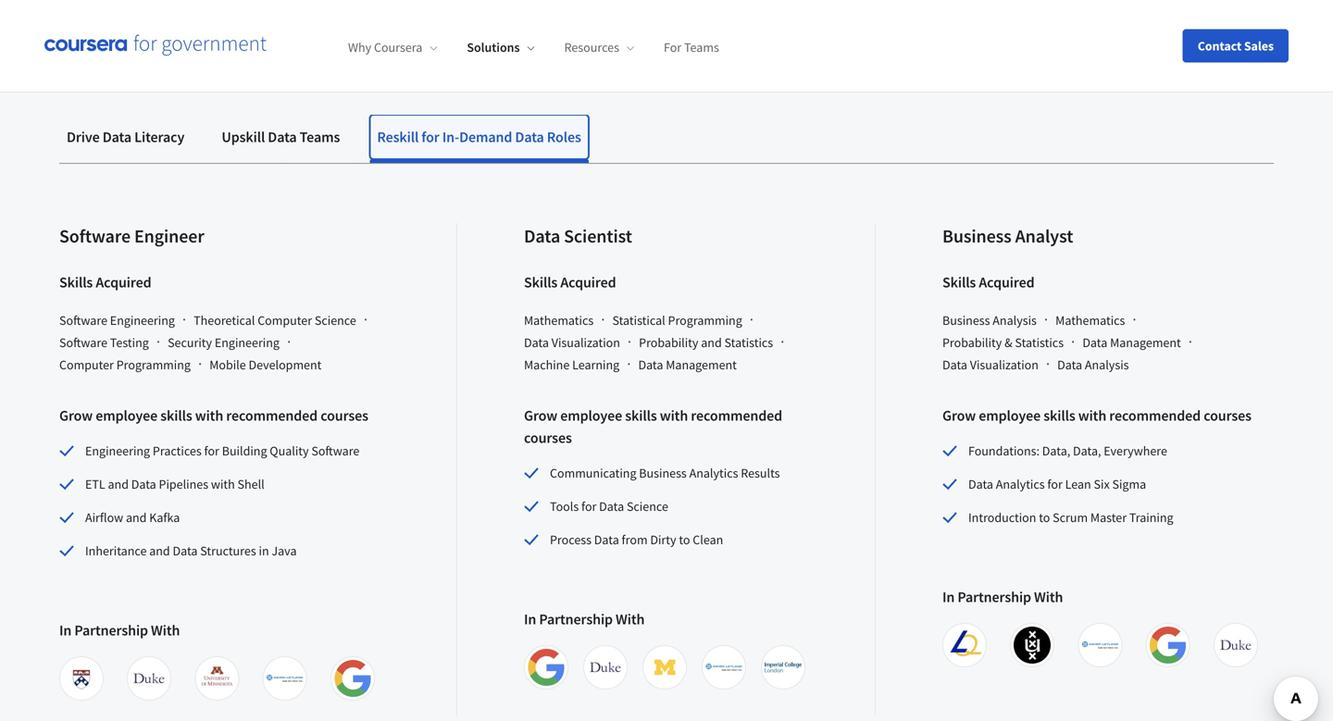Task type: vqa. For each thing, say whether or not it's contained in the screenshot.
Science
yes



Task type: describe. For each thing, give the bounding box(es) containing it.
data down communicating
[[599, 498, 624, 515]]

why
[[348, 39, 372, 56]]

university of pennsylvania (wharton) logo image
[[63, 660, 100, 697]]

skills acquired for data
[[524, 273, 616, 292]]

data analytics for lean six sigma
[[969, 476, 1147, 493]]

business analyst
[[943, 225, 1074, 248]]

in for business analyst
[[943, 588, 955, 607]]

recommended for scientist
[[691, 407, 783, 425]]

airflow and kafka
[[85, 509, 180, 526]]

in-
[[442, 128, 459, 146]]

communicating
[[550, 465, 637, 482]]

etl and data pipelines with shell
[[85, 476, 265, 493]]

skills acquired for software
[[59, 273, 151, 292]]

building
[[222, 443, 267, 459]]

with for business analyst
[[1079, 407, 1107, 425]]

and left 60+
[[170, 18, 200, 41]]

tools for data science
[[550, 498, 669, 515]]

contact sales button
[[1183, 29, 1289, 63]]

deliver results and stay competitive with beginner and advanced level content, including 30+ levelset assessments to measure baseline skills and 60+ skillsets to drive data proficiency across the entire organization.
[[59, 0, 1033, 41]]

engineering practices for building quality software
[[85, 443, 360, 459]]

assessments
[[845, 0, 943, 19]]

2 vertical spatial engineering
[[85, 443, 150, 459]]

software engineer
[[59, 225, 204, 248]]

roles
[[547, 128, 581, 146]]

reskill
[[377, 128, 419, 146]]

visualization for data
[[970, 357, 1039, 373]]

1 data, from the left
[[1043, 443, 1071, 459]]

solutions
[[467, 39, 520, 56]]

data up airflow and kafka
[[131, 476, 156, 493]]

acquired for scientist
[[561, 273, 616, 292]]

for
[[664, 39, 682, 56]]

stay
[[206, 0, 237, 19]]

foundations: data, data, everywhere
[[969, 443, 1168, 459]]

and up solutions
[[447, 0, 477, 19]]

0 horizontal spatial duke university image
[[587, 649, 624, 686]]

data left from
[[594, 532, 619, 548]]

statistics inside probability and statistics machine learning
[[725, 334, 773, 351]]

data up data analysis on the right
[[1083, 334, 1108, 351]]

1 horizontal spatial duke university image
[[1218, 627, 1255, 664]]

baseline
[[59, 18, 124, 41]]

in
[[259, 543, 269, 559]]

courses for scientist
[[524, 429, 572, 447]]

process data from dirty to clean
[[550, 532, 724, 548]]

in partnership with for business
[[943, 588, 1064, 607]]

resources link
[[564, 39, 634, 56]]

skills for business
[[1044, 407, 1076, 425]]

drive data literacy
[[67, 128, 185, 146]]

grow for data scientist
[[524, 407, 558, 425]]

and inside probability and statistics machine learning
[[701, 334, 722, 351]]

practices
[[153, 443, 202, 459]]

upskill data teams button
[[214, 115, 348, 159]]

with left shell
[[211, 476, 235, 493]]

demand
[[459, 128, 512, 146]]

skillsets
[[235, 18, 301, 41]]

why coursera link
[[348, 39, 437, 56]]

why coursera
[[348, 39, 423, 56]]

master
[[1091, 509, 1127, 526]]

science inside theoretical computer science software testing
[[315, 312, 356, 329]]

employee for engineer
[[96, 407, 158, 425]]

introduction
[[969, 509, 1037, 526]]

content tabs tab list
[[59, 115, 1274, 163]]

analyst
[[1016, 225, 1074, 248]]

programming inside security engineering computer programming
[[116, 357, 191, 373]]

theoretical
[[194, 312, 255, 329]]

engineering for security engineering computer programming
[[215, 334, 280, 351]]

data right drive
[[103, 128, 132, 146]]

drive data literacy button
[[59, 115, 192, 159]]

everywhere
[[1104, 443, 1168, 459]]

learning
[[572, 357, 620, 373]]

entire
[[578, 18, 623, 41]]

mobile development
[[209, 357, 322, 373]]

statistics inside mathematics probability & statistics
[[1015, 334, 1064, 351]]

partnership for software
[[74, 621, 148, 640]]

testing
[[110, 334, 149, 351]]

business analysis
[[943, 312, 1037, 329]]

visualization for statistical
[[552, 334, 620, 351]]

skills acquired for business
[[943, 273, 1035, 292]]

with inside deliver results and stay competitive with beginner and advanced level content, including 30+ levelset assessments to measure baseline skills and 60+ skillsets to drive data proficiency across the entire organization.
[[337, 0, 371, 19]]

resources
[[564, 39, 620, 56]]

analysis for business analysis
[[993, 312, 1037, 329]]

and left stay
[[173, 0, 202, 19]]

mathematics for mathematics
[[524, 312, 594, 329]]

60+
[[204, 18, 231, 41]]

reskill for in-demand data roles tab panel
[[59, 164, 1274, 716]]

levelset
[[775, 0, 841, 19]]

deliver
[[59, 0, 113, 19]]

to left measure
[[946, 0, 962, 19]]

results
[[741, 465, 780, 482]]

inheritance
[[85, 543, 147, 559]]

proficiency
[[405, 18, 491, 41]]

data right upskill
[[268, 128, 297, 146]]

learnquest image
[[946, 627, 984, 664]]

probability inside probability and statistics machine learning
[[639, 334, 699, 351]]

2 vertical spatial business
[[639, 465, 687, 482]]

data management
[[639, 357, 737, 373]]

30+
[[744, 0, 771, 19]]

sigma
[[1113, 476, 1147, 493]]

coursera for government image
[[44, 35, 267, 57]]

business for business analysis
[[943, 312, 990, 329]]

skills for data
[[625, 407, 657, 425]]

level
[[559, 0, 596, 19]]

for right tools at the left bottom of the page
[[582, 498, 597, 515]]

across
[[495, 18, 545, 41]]

employee for analyst
[[979, 407, 1041, 425]]

to left drive
[[305, 18, 321, 41]]

skills for data scientist
[[524, 273, 558, 292]]

acquired for analyst
[[979, 273, 1035, 292]]

organization.
[[627, 18, 728, 41]]

contact
[[1198, 38, 1242, 54]]

partnership for business
[[958, 588, 1032, 607]]

lean
[[1066, 476, 1092, 493]]

management for data management
[[666, 357, 737, 373]]

data
[[367, 18, 402, 41]]

solutions link
[[467, 39, 535, 56]]

data up "introduction"
[[969, 476, 994, 493]]

theoretical computer science software testing
[[59, 312, 356, 351]]

1 horizontal spatial teams
[[684, 39, 719, 56]]

airflow
[[85, 509, 123, 526]]

imperial college london image
[[765, 649, 802, 686]]

the
[[548, 18, 574, 41]]

and right etl
[[108, 476, 129, 493]]

pipelines
[[159, 476, 208, 493]]

data management data visualization
[[943, 334, 1182, 373]]

skills for software
[[160, 407, 192, 425]]

for teams
[[664, 39, 719, 56]]

recommended for analyst
[[1110, 407, 1201, 425]]



Task type: locate. For each thing, give the bounding box(es) containing it.
recommended inside grow employee skills with recommended courses
[[691, 407, 783, 425]]

visualization inside statistical programming data visualization
[[552, 334, 620, 351]]

1 horizontal spatial programming
[[668, 312, 743, 329]]

2 horizontal spatial courses
[[1204, 407, 1252, 425]]

six
[[1094, 476, 1110, 493]]

in partnership with for data
[[524, 610, 645, 629]]

analytics down foundations:
[[996, 476, 1045, 493]]

1 horizontal spatial acquired
[[561, 273, 616, 292]]

1 horizontal spatial courses
[[524, 429, 572, 447]]

2 horizontal spatial with
[[1035, 588, 1064, 607]]

data inside button
[[515, 128, 544, 146]]

recommended up results
[[691, 407, 783, 425]]

software
[[59, 225, 131, 248], [59, 312, 107, 329], [59, 334, 107, 351], [311, 443, 360, 459]]

0 horizontal spatial partnership
[[74, 621, 148, 640]]

2 horizontal spatial partnership
[[958, 588, 1032, 607]]

1 horizontal spatial mathematics
[[1056, 312, 1126, 329]]

sales
[[1245, 38, 1274, 54]]

results
[[117, 0, 169, 19]]

management down statistical programming data visualization
[[666, 357, 737, 373]]

skills acquired
[[59, 273, 151, 292], [524, 273, 616, 292], [943, 273, 1035, 292]]

upskill
[[222, 128, 265, 146]]

0 horizontal spatial grow
[[59, 407, 93, 425]]

grow employee skills with recommended courses for business analyst
[[943, 407, 1252, 425]]

with up why
[[337, 0, 371, 19]]

1 vertical spatial computer
[[59, 357, 114, 373]]

with up duke university icon
[[151, 621, 180, 640]]

grow employee skills with recommended courses up foundations: data, data, everywhere
[[943, 407, 1252, 425]]

0 horizontal spatial programming
[[116, 357, 191, 373]]

ashok leyland logo image right university of michigan image
[[706, 649, 743, 686]]

2 grow from the left
[[524, 407, 558, 425]]

2 acquired from the left
[[561, 273, 616, 292]]

analysis for data analysis
[[1085, 357, 1129, 373]]

2 mathematics from the left
[[1056, 312, 1126, 329]]

software inside theoretical computer science software testing
[[59, 334, 107, 351]]

1 horizontal spatial grow employee skills with recommended courses
[[524, 407, 783, 447]]

1 probability from the left
[[639, 334, 699, 351]]

0 horizontal spatial grow employee skills with recommended courses
[[59, 407, 369, 425]]

courses inside grow employee skills with recommended courses
[[524, 429, 572, 447]]

probability
[[639, 334, 699, 351], [943, 334, 1002, 351]]

inheritance and data structures in java
[[85, 543, 297, 559]]

3 grow employee skills with recommended courses from the left
[[943, 407, 1252, 425]]

programming
[[668, 312, 743, 329], [116, 357, 191, 373]]

reskill for in-demand data roles
[[377, 128, 581, 146]]

1 acquired from the left
[[96, 273, 151, 292]]

analysis down mathematics probability & statistics
[[1085, 357, 1129, 373]]

1 horizontal spatial science
[[627, 498, 669, 515]]

for teams link
[[664, 39, 719, 56]]

grow up etl
[[59, 407, 93, 425]]

data inside statistical programming data visualization
[[524, 334, 549, 351]]

with for analyst
[[1035, 588, 1064, 607]]

in for data scientist
[[524, 610, 536, 629]]

structures
[[200, 543, 256, 559]]

0 vertical spatial engineering
[[110, 312, 175, 329]]

probability down business analysis at the top right of the page
[[943, 334, 1002, 351]]

2 horizontal spatial in
[[943, 588, 955, 607]]

2 horizontal spatial in partnership with
[[943, 588, 1064, 607]]

1 recommended from the left
[[226, 407, 318, 425]]

1 grow employee skills with recommended courses from the left
[[59, 407, 369, 425]]

data up 'machine' on the left of page
[[524, 334, 549, 351]]

0 horizontal spatial employee
[[96, 407, 158, 425]]

with up university of amsterdam image
[[1035, 588, 1064, 607]]

1 horizontal spatial employee
[[560, 407, 622, 425]]

statistics up data management
[[725, 334, 773, 351]]

employee up practices
[[96, 407, 158, 425]]

3 recommended from the left
[[1110, 407, 1201, 425]]

skills up software engineering
[[59, 273, 93, 292]]

recommended up everywhere
[[1110, 407, 1201, 425]]

kafka
[[149, 509, 180, 526]]

2 horizontal spatial employee
[[979, 407, 1041, 425]]

skills up foundations: data, data, everywhere
[[1044, 407, 1076, 425]]

grow for business analyst
[[943, 407, 976, 425]]

drive
[[67, 128, 100, 146]]

1 vertical spatial science
[[627, 498, 669, 515]]

1 horizontal spatial probability
[[943, 334, 1002, 351]]

1 horizontal spatial skills
[[524, 273, 558, 292]]

skills acquired up business analysis at the top right of the page
[[943, 273, 1035, 292]]

employee down learning
[[560, 407, 622, 425]]

partnership up learnquest icon
[[958, 588, 1032, 607]]

university of michigan image
[[646, 649, 683, 686]]

partnership down process
[[539, 610, 613, 629]]

analytics left results
[[690, 465, 739, 482]]

2 horizontal spatial skills acquired
[[943, 273, 1035, 292]]

0 vertical spatial teams
[[684, 39, 719, 56]]

0 horizontal spatial in
[[59, 621, 72, 640]]

grow for software engineer
[[59, 407, 93, 425]]

2 data, from the left
[[1073, 443, 1102, 459]]

1 statistics from the left
[[725, 334, 773, 351]]

skills for software engineer
[[59, 273, 93, 292]]

2 employee from the left
[[560, 407, 622, 425]]

in partnership with for software
[[59, 621, 180, 640]]

grow employee skills with recommended courses for data scientist
[[524, 407, 783, 447]]

scientist
[[564, 225, 632, 248]]

computer up development
[[258, 312, 312, 329]]

skills for business analyst
[[943, 273, 976, 292]]

2 horizontal spatial skills
[[943, 273, 976, 292]]

science up development
[[315, 312, 356, 329]]

1 skills acquired from the left
[[59, 273, 151, 292]]

courses for engineer
[[321, 407, 369, 425]]

ashok leyland logo image for software engineer
[[266, 660, 303, 697]]

skills inside deliver results and stay competitive with beginner and advanced level content, including 30+ levelset assessments to measure baseline skills and 60+ skillsets to drive data proficiency across the entire organization.
[[128, 18, 167, 41]]

visualization up learning
[[552, 334, 620, 351]]

employee inside grow employee skills with recommended courses
[[560, 407, 622, 425]]

computer
[[258, 312, 312, 329], [59, 357, 114, 373]]

university of amsterdam image
[[1014, 627, 1051, 664]]

3 grow from the left
[[943, 407, 976, 425]]

mathematics probability & statistics
[[943, 312, 1126, 351]]

1 vertical spatial analysis
[[1085, 357, 1129, 373]]

0 horizontal spatial statistics
[[725, 334, 773, 351]]

scrum
[[1053, 509, 1088, 526]]

teams right for
[[684, 39, 719, 56]]

2 skills acquired from the left
[[524, 273, 616, 292]]

grow down 'machine' on the left of page
[[524, 407, 558, 425]]

0 horizontal spatial acquired
[[96, 273, 151, 292]]

0 horizontal spatial courses
[[321, 407, 369, 425]]

0 vertical spatial computer
[[258, 312, 312, 329]]

engineering up etl
[[85, 443, 150, 459]]

probability inside mathematics probability & statistics
[[943, 334, 1002, 351]]

0 horizontal spatial recommended
[[226, 407, 318, 425]]

2 skills from the left
[[524, 273, 558, 292]]

grow employee skills with recommended courses
[[59, 407, 369, 425], [524, 407, 783, 447], [943, 407, 1252, 425]]

science up process data from dirty to clean
[[627, 498, 669, 515]]

engineering inside security engineering computer programming
[[215, 334, 280, 351]]

software right quality
[[311, 443, 360, 459]]

mathematics inside mathematics probability & statistics
[[1056, 312, 1126, 329]]

with up foundations: data, data, everywhere
[[1079, 407, 1107, 425]]

literacy
[[134, 128, 185, 146]]

visualization
[[552, 334, 620, 351], [970, 357, 1039, 373]]

0 horizontal spatial analysis
[[993, 312, 1037, 329]]

1 vertical spatial management
[[666, 357, 737, 373]]

process
[[550, 532, 592, 548]]

measure
[[966, 0, 1033, 19]]

introduction to scrum master training
[[969, 509, 1174, 526]]

ashok leyland logo image
[[1082, 627, 1119, 664], [706, 649, 743, 686], [266, 660, 303, 697]]

2 horizontal spatial recommended
[[1110, 407, 1201, 425]]

programming inside statistical programming data visualization
[[668, 312, 743, 329]]

for
[[422, 128, 440, 146], [204, 443, 219, 459], [1048, 476, 1063, 493], [582, 498, 597, 515]]

in partnership with up university of amsterdam image
[[943, 588, 1064, 607]]

content,
[[600, 0, 664, 19]]

java
[[272, 543, 297, 559]]

grow
[[59, 407, 93, 425], [524, 407, 558, 425], [943, 407, 976, 425]]

management
[[1110, 334, 1182, 351], [666, 357, 737, 373]]

1 horizontal spatial ashok leyland logo image
[[706, 649, 743, 686]]

0 vertical spatial analysis
[[993, 312, 1037, 329]]

3 acquired from the left
[[979, 273, 1035, 292]]

with for engineer
[[151, 621, 180, 640]]

statistics
[[725, 334, 773, 351], [1015, 334, 1064, 351]]

partnership
[[958, 588, 1032, 607], [539, 610, 613, 629], [74, 621, 148, 640]]

0 horizontal spatial analytics
[[690, 465, 739, 482]]

university of minnesota image
[[199, 660, 236, 697]]

software left engineer
[[59, 225, 131, 248]]

skills up practices
[[160, 407, 192, 425]]

in for software engineer
[[59, 621, 72, 640]]

with down data management
[[660, 407, 688, 425]]

0 horizontal spatial skills acquired
[[59, 273, 151, 292]]

1 vertical spatial visualization
[[970, 357, 1039, 373]]

acquired up software engineering
[[96, 273, 151, 292]]

with
[[337, 0, 371, 19], [195, 407, 223, 425], [660, 407, 688, 425], [1079, 407, 1107, 425], [211, 476, 235, 493]]

data, up lean
[[1073, 443, 1102, 459]]

0 horizontal spatial in partnership with
[[59, 621, 180, 640]]

communicating business analytics results
[[550, 465, 780, 482]]

0 vertical spatial management
[[1110, 334, 1182, 351]]

1 vertical spatial business
[[943, 312, 990, 329]]

3 employee from the left
[[979, 407, 1041, 425]]

computer down 'testing'
[[59, 357, 114, 373]]

recommended up quality
[[226, 407, 318, 425]]

engineering up 'testing'
[[110, 312, 175, 329]]

0 vertical spatial visualization
[[552, 334, 620, 351]]

training
[[1130, 509, 1174, 526]]

to left scrum
[[1039, 509, 1051, 526]]

to right dirty
[[679, 532, 690, 548]]

with for scientist
[[616, 610, 645, 629]]

grow employee skills with recommended courses up engineering practices for building quality software
[[59, 407, 369, 425]]

with up engineering practices for building quality software
[[195, 407, 223, 425]]

skills
[[128, 18, 167, 41], [160, 407, 192, 425], [625, 407, 657, 425], [1044, 407, 1076, 425]]

1 horizontal spatial grow
[[524, 407, 558, 425]]

courses for analyst
[[1204, 407, 1252, 425]]

with down from
[[616, 610, 645, 629]]

skills acquired up software engineering
[[59, 273, 151, 292]]

and up data management
[[701, 334, 722, 351]]

1 horizontal spatial partnership
[[539, 610, 613, 629]]

0 horizontal spatial teams
[[300, 128, 340, 146]]

data down mathematics probability & statistics
[[1058, 357, 1083, 373]]

employee for scientist
[[560, 407, 622, 425]]

for left in-
[[422, 128, 440, 146]]

data down statistical programming data visualization
[[639, 357, 663, 373]]

1 horizontal spatial computer
[[258, 312, 312, 329]]

business
[[943, 225, 1012, 248], [943, 312, 990, 329], [639, 465, 687, 482]]

1 horizontal spatial google leader logo image
[[528, 649, 565, 686]]

computer inside theoretical computer science software testing
[[258, 312, 312, 329]]

acquired for engineer
[[96, 273, 151, 292]]

machine
[[524, 357, 570, 373]]

0 horizontal spatial computer
[[59, 357, 114, 373]]

recommended for engineer
[[226, 407, 318, 425]]

0 horizontal spatial skills
[[59, 273, 93, 292]]

acquired up business analysis at the top right of the page
[[979, 273, 1035, 292]]

1 horizontal spatial statistics
[[1015, 334, 1064, 351]]

mobile
[[209, 357, 246, 373]]

2 horizontal spatial ashok leyland logo image
[[1082, 627, 1119, 664]]

engineering
[[110, 312, 175, 329], [215, 334, 280, 351], [85, 443, 150, 459]]

1 horizontal spatial recommended
[[691, 407, 783, 425]]

0 horizontal spatial science
[[315, 312, 356, 329]]

2 probability from the left
[[943, 334, 1002, 351]]

with for data scientist
[[660, 407, 688, 425]]

grow employee skills with recommended courses for software engineer
[[59, 407, 369, 425]]

including
[[668, 0, 740, 19]]

1 horizontal spatial with
[[616, 610, 645, 629]]

&
[[1005, 334, 1013, 351]]

management inside data management data visualization
[[1110, 334, 1182, 351]]

statistics right &
[[1015, 334, 1064, 351]]

1 grow from the left
[[59, 407, 93, 425]]

duke university image
[[1218, 627, 1255, 664], [587, 649, 624, 686]]

contact sales
[[1198, 38, 1274, 54]]

data left scientist
[[524, 225, 561, 248]]

engineering for software engineering
[[110, 312, 175, 329]]

2 statistics from the left
[[1015, 334, 1064, 351]]

1 skills from the left
[[59, 273, 93, 292]]

1 horizontal spatial skills acquired
[[524, 273, 616, 292]]

quality
[[270, 443, 309, 459]]

google leader logo image
[[1150, 627, 1187, 664], [528, 649, 565, 686], [334, 660, 371, 697]]

programming down 'testing'
[[116, 357, 191, 373]]

visualization inside data management data visualization
[[970, 357, 1039, 373]]

in
[[943, 588, 955, 607], [524, 610, 536, 629], [59, 621, 72, 640]]

skills down data scientist
[[524, 273, 558, 292]]

teams right upskill
[[300, 128, 340, 146]]

grow employee skills with recommended courses up communicating business analytics results
[[524, 407, 783, 447]]

foundations:
[[969, 443, 1040, 459]]

skills acquired down data scientist
[[524, 273, 616, 292]]

2 horizontal spatial grow employee skills with recommended courses
[[943, 407, 1252, 425]]

1 horizontal spatial in partnership with
[[524, 610, 645, 629]]

in partnership with down process
[[524, 610, 645, 629]]

2 horizontal spatial grow
[[943, 407, 976, 425]]

1 horizontal spatial data,
[[1073, 443, 1102, 459]]

1 horizontal spatial management
[[1110, 334, 1182, 351]]

mathematics up data management data visualization
[[1056, 312, 1126, 329]]

clean
[[693, 532, 724, 548]]

security
[[168, 334, 212, 351]]

probability up data management
[[639, 334, 699, 351]]

for inside reskill for in-demand data roles button
[[422, 128, 440, 146]]

0 horizontal spatial with
[[151, 621, 180, 640]]

duke university image
[[131, 660, 168, 697]]

data,
[[1043, 443, 1071, 459], [1073, 443, 1102, 459]]

0 horizontal spatial google leader logo image
[[334, 660, 371, 697]]

employee up foundations:
[[979, 407, 1041, 425]]

1 horizontal spatial visualization
[[970, 357, 1039, 373]]

mathematics up 'machine' on the left of page
[[524, 312, 594, 329]]

upskill data teams
[[222, 128, 340, 146]]

2 recommended from the left
[[691, 407, 783, 425]]

1 horizontal spatial in
[[524, 610, 536, 629]]

probability and statistics machine learning
[[524, 334, 773, 373]]

teams inside button
[[300, 128, 340, 146]]

data, up data analytics for lean six sigma
[[1043, 443, 1071, 459]]

2 grow employee skills with recommended courses from the left
[[524, 407, 783, 447]]

etl
[[85, 476, 105, 493]]

from
[[622, 532, 648, 548]]

skills up business analysis at the top right of the page
[[943, 273, 976, 292]]

0 horizontal spatial visualization
[[552, 334, 620, 351]]

development
[[249, 357, 322, 373]]

programming up data management
[[668, 312, 743, 329]]

statistical programming data visualization
[[524, 312, 743, 351]]

reskill for in-demand data roles button
[[370, 115, 589, 159]]

visualization down &
[[970, 357, 1039, 373]]

management up data analysis on the right
[[1110, 334, 1182, 351]]

skills right baseline
[[128, 18, 167, 41]]

ashok leyland logo image right university of minnesota icon
[[266, 660, 303, 697]]

ashok leyland logo image right university of amsterdam image
[[1082, 627, 1119, 664]]

data down business analysis at the top right of the page
[[943, 357, 968, 373]]

for left building
[[204, 443, 219, 459]]

for left lean
[[1048, 476, 1063, 493]]

security engineering computer programming
[[59, 334, 280, 373]]

software up security engineering computer programming
[[59, 312, 107, 329]]

and down kafka at bottom left
[[149, 543, 170, 559]]

shell
[[238, 476, 265, 493]]

ashok leyland logo image for data scientist
[[706, 649, 743, 686]]

analysis up &
[[993, 312, 1037, 329]]

in partnership with up duke university icon
[[59, 621, 180, 640]]

0 horizontal spatial probability
[[639, 334, 699, 351]]

1 horizontal spatial analytics
[[996, 476, 1045, 493]]

dirty
[[650, 532, 677, 548]]

0 horizontal spatial ashok leyland logo image
[[266, 660, 303, 697]]

business for business analyst
[[943, 225, 1012, 248]]

with for software engineer
[[195, 407, 223, 425]]

courses
[[321, 407, 369, 425], [1204, 407, 1252, 425], [524, 429, 572, 447]]

1 horizontal spatial analysis
[[1085, 357, 1129, 373]]

engineering up the mobile development
[[215, 334, 280, 351]]

skills up communicating business analytics results
[[625, 407, 657, 425]]

grow up foundations:
[[943, 407, 976, 425]]

0 vertical spatial programming
[[668, 312, 743, 329]]

0 horizontal spatial management
[[666, 357, 737, 373]]

software down software engineering
[[59, 334, 107, 351]]

1 mathematics from the left
[[524, 312, 594, 329]]

3 skills acquired from the left
[[943, 273, 1035, 292]]

software engineering
[[59, 312, 175, 329]]

2 horizontal spatial google leader logo image
[[1150, 627, 1187, 664]]

management for data management data visualization
[[1110, 334, 1182, 351]]

0 horizontal spatial mathematics
[[524, 312, 594, 329]]

data scientist
[[524, 225, 632, 248]]

competitive
[[241, 0, 333, 19]]

0 horizontal spatial data,
[[1043, 443, 1071, 459]]

1 vertical spatial teams
[[300, 128, 340, 146]]

acquired down scientist
[[561, 273, 616, 292]]

science
[[315, 312, 356, 329], [627, 498, 669, 515]]

mathematics for mathematics probability & statistics
[[1056, 312, 1126, 329]]

data analysis
[[1058, 357, 1129, 373]]

and left kafka at bottom left
[[126, 509, 147, 526]]

computer inside security engineering computer programming
[[59, 357, 114, 373]]

0 vertical spatial science
[[315, 312, 356, 329]]

partnership for data
[[539, 610, 613, 629]]

partnership up university of pennsylvania (wharton) logo
[[74, 621, 148, 640]]

data down kafka at bottom left
[[173, 543, 198, 559]]

2 horizontal spatial acquired
[[979, 273, 1035, 292]]

0 vertical spatial business
[[943, 225, 1012, 248]]

1 employee from the left
[[96, 407, 158, 425]]

1 vertical spatial engineering
[[215, 334, 280, 351]]

3 skills from the left
[[943, 273, 976, 292]]

1 vertical spatial programming
[[116, 357, 191, 373]]

statistical
[[613, 312, 666, 329]]



